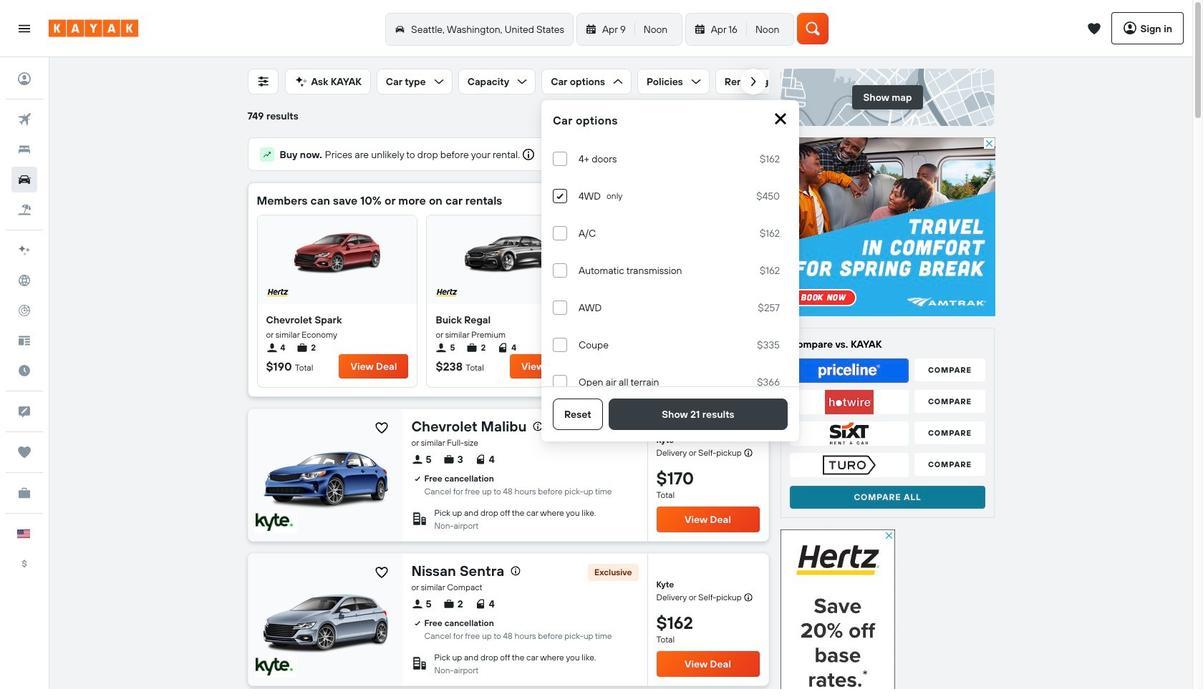 Task type: vqa. For each thing, say whether or not it's contained in the screenshot.
Search for hotels icon
yes



Task type: locate. For each thing, give the bounding box(es) containing it.
search for packages image
[[11, 197, 37, 223]]

0 vertical spatial car agency: kyte image
[[255, 514, 293, 532]]

hertz logo image for buick regal car image
[[436, 287, 459, 299]]

car agency: kyte image
[[255, 514, 293, 532], [255, 658, 293, 677]]

1 this location is not in proximity of an airport. element from the top
[[434, 521, 479, 531]]

2 hertz logo image from the left
[[436, 287, 459, 299]]

this location is not in proximity of an airport. element for vehicle type: compact - nissan sentra or similar image
[[434, 665, 479, 676]]

find out the best time to travel image
[[11, 358, 37, 384]]

sign in image
[[11, 66, 37, 92]]

0 vertical spatial advertisement element
[[781, 138, 996, 317]]

united states (english) image
[[17, 530, 30, 539]]

1 horizontal spatial hertz logo image
[[436, 287, 459, 299]]

list
[[266, 342, 409, 355], [436, 342, 579, 355], [412, 450, 495, 470], [412, 595, 495, 615]]

kayak for business new image
[[11, 481, 37, 506]]

2 advertisement element from the top
[[781, 530, 895, 690]]

buick regal car image
[[465, 221, 551, 279]]

submit feedback about our site image
[[11, 399, 37, 425]]

this location is not in proximity of an airport. element for the vehicle type: full-size - chevrolet malibu or similar image
[[434, 521, 479, 531]]

None search field
[[384, 13, 797, 45]]

2 this location is not in proximity of an airport. element from the top
[[434, 665, 479, 676]]

0 vertical spatial this location is not in proximity of an airport. element
[[434, 521, 479, 531]]

0 horizontal spatial hertz logo image
[[266, 287, 289, 299]]

nissan rogue car image
[[636, 221, 721, 279]]

vehicle type: compact - nissan sentra or similar image
[[263, 577, 388, 660]]

1 car agency: kyte image from the top
[[255, 514, 293, 532]]

hertz logo image for chevrolet spark car image
[[266, 287, 289, 299]]

1 vertical spatial car agency: kyte image
[[255, 658, 293, 677]]

1 vertical spatial advertisement element
[[781, 530, 895, 690]]

close car options filter image
[[774, 112, 788, 126]]

1 hertz logo image from the left
[[266, 287, 289, 299]]

advertisement element
[[781, 138, 996, 317], [781, 530, 895, 690]]

hertz logo image
[[266, 287, 289, 299], [436, 287, 459, 299]]

trips image
[[11, 440, 37, 466]]

1 vertical spatial this location is not in proximity of an airport. element
[[434, 665, 479, 676]]

track a flight image
[[11, 298, 37, 324]]

2 car agency: kyte image from the top
[[255, 658, 293, 677]]

search for cars image
[[11, 167, 37, 193]]

this location is not in proximity of an airport. element
[[434, 521, 479, 531], [434, 665, 479, 676]]



Task type: describe. For each thing, give the bounding box(es) containing it.
1 advertisement element from the top
[[781, 138, 996, 317]]

car agency: kyte image for vehicle type: compact - nissan sentra or similar image
[[255, 658, 293, 677]]

search for hotels image
[[11, 137, 37, 163]]

go to our blog image
[[11, 328, 37, 354]]

search for flights image
[[11, 107, 37, 133]]

priceline image
[[790, 359, 909, 383]]

chevrolet spark car image
[[294, 221, 380, 279]]

vehicle type: full-size - chevrolet malibu or similar image
[[263, 432, 388, 515]]

hotwire image
[[790, 390, 909, 415]]

turo image
[[790, 453, 909, 478]]

navigation menu image
[[17, 21, 32, 35]]

go to explore image
[[11, 268, 37, 294]]

sixt image
[[790, 422, 909, 446]]

car agency: kyte image for the vehicle type: full-size - chevrolet malibu or similar image
[[255, 514, 293, 532]]



